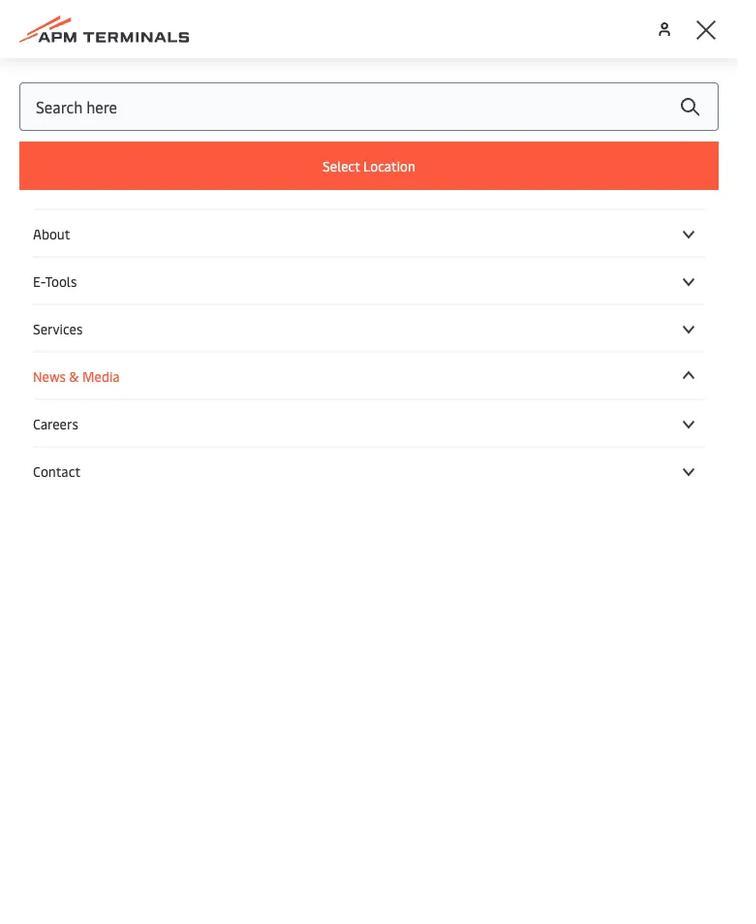 Task type: describe. For each thing, give the bounding box(es) containing it.
home
[[88, 63, 125, 81]]

world map of apm terminals' operations (jpg)
[[93, 387, 426, 408]]

Global search search field
[[19, 82, 719, 131]]

corporate
[[203, 285, 275, 306]]

operations
[[307, 387, 385, 408]]

news & media
[[33, 366, 120, 385]]

report
[[236, 353, 285, 374]]

select location button
[[19, 142, 719, 190]]

sustainability
[[133, 353, 232, 374]]

contact
[[33, 461, 80, 480]]

global
[[46, 63, 85, 81]]

e-tools button
[[33, 271, 706, 290]]

apm terminals corporate presentation
[[93, 285, 371, 306]]

1 horizontal spatial apm
[[194, 387, 228, 408]]

services
[[33, 319, 83, 337]]

select location
[[323, 157, 416, 175]]

careers
[[33, 414, 78, 432]]

global home link
[[46, 63, 125, 81]]

reports
[[202, 233, 272, 261]]

&
[[69, 366, 79, 385]]

presentations, reports and fact sheets
[[60, 233, 424, 261]]

world map of apm terminals' operations (jpg) link
[[60, 386, 679, 410]]

of
[[176, 387, 191, 408]]

apm inside "link"
[[93, 285, 127, 306]]

and
[[277, 233, 313, 261]]

<
[[36, 63, 43, 81]]



Task type: vqa. For each thing, say whether or not it's contained in the screenshot.
&
yes



Task type: locate. For each thing, give the bounding box(es) containing it.
sheets
[[361, 233, 424, 261]]

fact
[[318, 233, 356, 261]]

(jpg)
[[388, 387, 426, 408]]

location
[[364, 157, 416, 175]]

2022 sustainability report link
[[60, 352, 679, 376]]

services button
[[33, 319, 706, 337]]

world
[[93, 387, 137, 408]]

0 horizontal spatial apm
[[93, 285, 127, 306]]

presentations,
[[60, 233, 197, 261]]

apm right of
[[194, 387, 228, 408]]

0 vertical spatial apm
[[93, 285, 127, 306]]

apm right tools
[[93, 285, 127, 306]]

select
[[323, 157, 360, 175]]

map
[[141, 387, 172, 408]]

about
[[33, 224, 70, 242]]

terminals'
[[231, 387, 303, 408]]

2022
[[93, 353, 129, 374]]

2022 sustainability report
[[93, 353, 285, 374]]

tools
[[45, 271, 77, 290]]

careers button
[[33, 414, 706, 432]]

about button
[[33, 224, 706, 242]]

downloads
[[31, 116, 183, 158]]

news & media button
[[33, 366, 706, 385]]

e-tools
[[33, 271, 77, 290]]

< global home
[[36, 63, 125, 81]]

apm terminals corporate presentation link
[[60, 284, 679, 308]]

None submit
[[661, 82, 719, 131]]

media
[[82, 366, 120, 385]]

terminals
[[130, 285, 200, 306]]

1 vertical spatial apm
[[194, 387, 228, 408]]

presentation
[[278, 285, 371, 306]]

apm
[[93, 285, 127, 306], [194, 387, 228, 408]]

e-
[[33, 271, 45, 290]]

news
[[33, 366, 66, 385]]

contact button
[[33, 461, 706, 480]]



